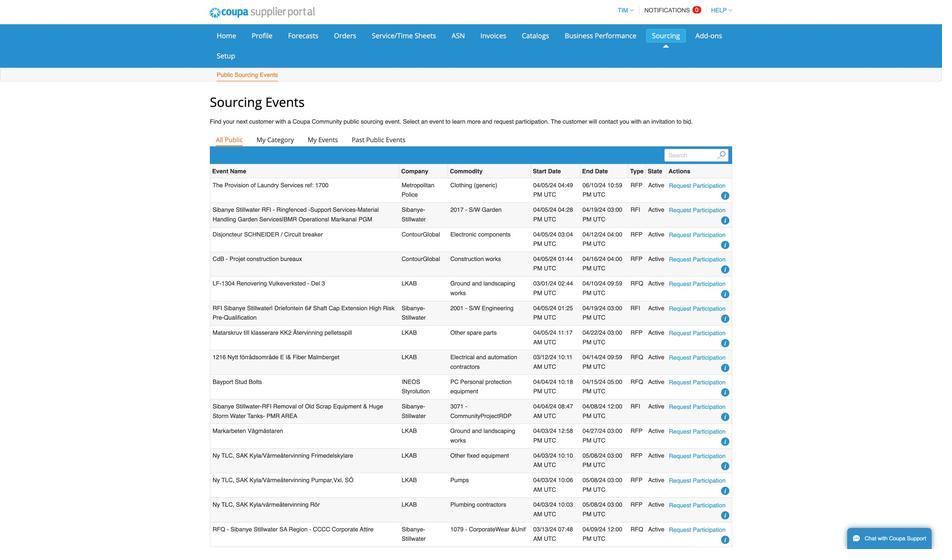 Task type: describe. For each thing, give the bounding box(es) containing it.
Search text field
[[665, 149, 729, 162]]

search image
[[718, 151, 726, 159]]



Task type: locate. For each thing, give the bounding box(es) containing it.
tab list
[[210, 133, 733, 146]]

coupa supplier portal image
[[203, 1, 321, 24]]

navigation
[[614, 1, 733, 19]]



Task type: vqa. For each thing, say whether or not it's contained in the screenshot.
ASN link
no



